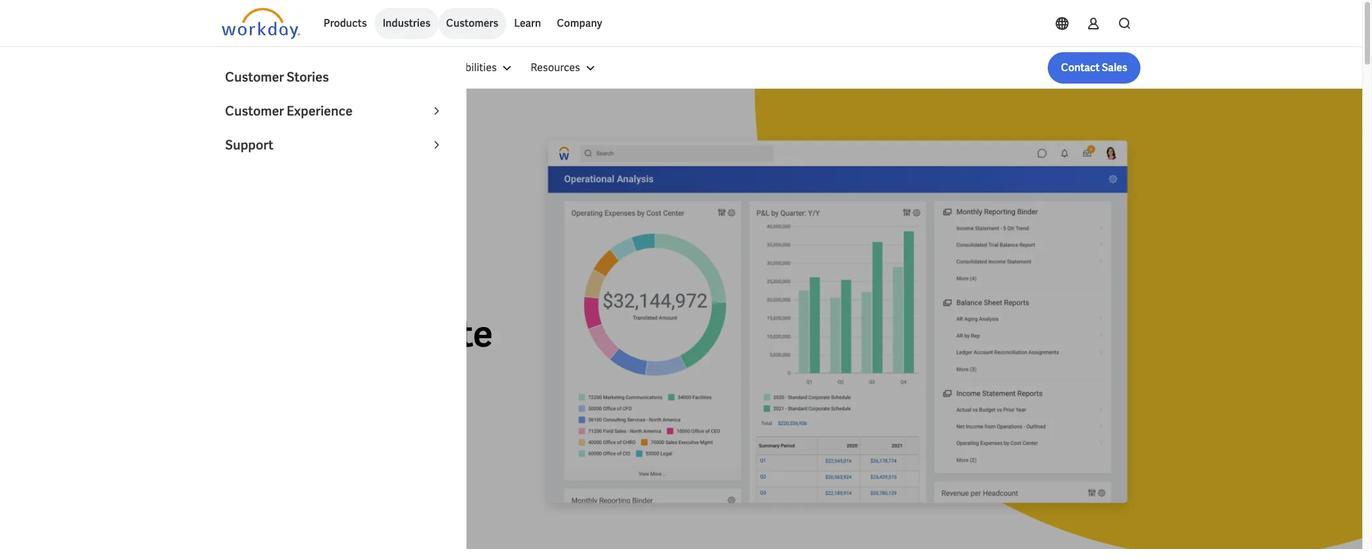 Task type: describe. For each thing, give the bounding box(es) containing it.
capabilities button
[[433, 52, 523, 84]]

list containing capabilities
[[373, 52, 1141, 84]]

management
[[278, 59, 358, 76]]

go to the homepage image
[[222, 8, 300, 39]]

that
[[348, 268, 418, 316]]

customer experience button
[[217, 94, 452, 128]]

industries button
[[375, 8, 439, 39]]

financial management
[[222, 59, 358, 76]]

customer experience
[[225, 102, 353, 119]]

financial management operational analysis dashboard showing operating expense by cost center and p&l by quarter. image
[[535, 131, 1141, 520]]

customer for customer experience
[[225, 102, 284, 119]]

customer stories link
[[217, 60, 452, 94]]

you
[[319, 310, 380, 357]]

stories
[[287, 69, 329, 86]]

menu containing capabilities
[[373, 52, 607, 84]]

company
[[557, 16, 603, 30]]

the
[[222, 226, 284, 274]]

resources
[[531, 61, 581, 74]]

customers
[[446, 16, 499, 30]]

financial management link
[[222, 59, 373, 77]]

experience
[[287, 102, 353, 119]]

contact
[[1062, 61, 1100, 74]]

learn
[[514, 16, 542, 30]]

sales
[[1102, 61, 1128, 74]]



Task type: vqa. For each thing, say whether or not it's contained in the screenshot.
Go to the homepage image
yes



Task type: locate. For each thing, give the bounding box(es) containing it.
customer up customer experience
[[225, 69, 284, 86]]

products
[[324, 16, 367, 30]]

list
[[373, 52, 1141, 84]]

helps
[[222, 310, 312, 357]]

1 vertical spatial customer
[[225, 102, 284, 119]]

contact sales link
[[1049, 52, 1141, 84]]

company button
[[549, 8, 610, 39]]

contact sales
[[1062, 61, 1128, 74]]

customers button
[[439, 8, 507, 39]]

system
[[222, 268, 341, 316]]

create
[[387, 310, 493, 357]]

support button
[[217, 128, 452, 162]]

support
[[225, 136, 274, 153]]

customer inside dropdown button
[[225, 102, 284, 119]]

finance
[[291, 226, 416, 274]]

the finance system that helps you create value.
[[222, 226, 493, 399]]

learn button
[[507, 8, 549, 39]]

menu
[[373, 52, 607, 84]]

customer up support
[[225, 102, 284, 119]]

0 vertical spatial customer
[[225, 69, 284, 86]]

2 customer from the top
[[225, 102, 284, 119]]

value.
[[222, 352, 319, 399]]

products button
[[316, 8, 375, 39]]

customer for customer stories
[[225, 69, 284, 86]]

1 customer from the top
[[225, 69, 284, 86]]

customer
[[225, 69, 284, 86], [225, 102, 284, 119]]

capabilities
[[441, 61, 497, 74]]

financial
[[222, 59, 276, 76]]

resources button
[[523, 52, 607, 84]]

customer stories
[[225, 69, 329, 86]]

industries
[[383, 16, 431, 30]]



